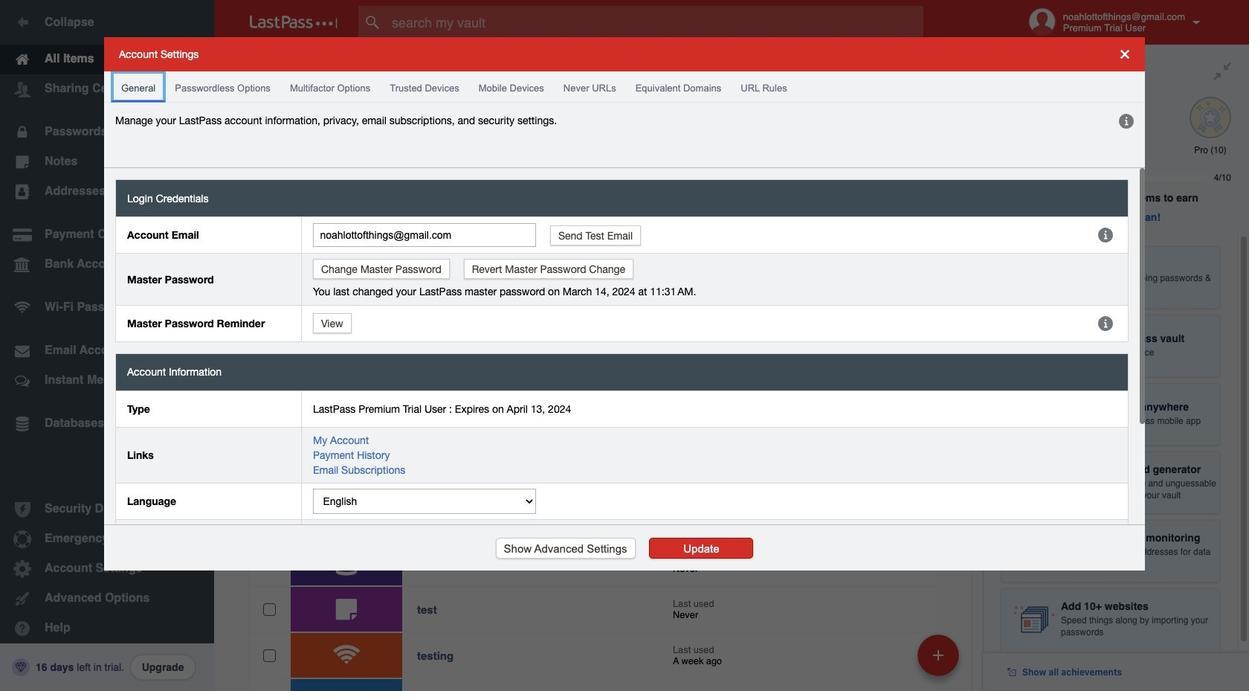 Task type: locate. For each thing, give the bounding box(es) containing it.
vault options navigation
[[214, 45, 983, 89]]



Task type: describe. For each thing, give the bounding box(es) containing it.
search my vault text field
[[359, 6, 953, 39]]

main navigation navigation
[[0, 0, 214, 691]]

new item image
[[934, 650, 944, 660]]

lastpass image
[[250, 16, 338, 29]]

new item navigation
[[913, 630, 968, 691]]

Search search field
[[359, 6, 953, 39]]



Task type: vqa. For each thing, say whether or not it's contained in the screenshot.
Search My Vault Text Box
yes



